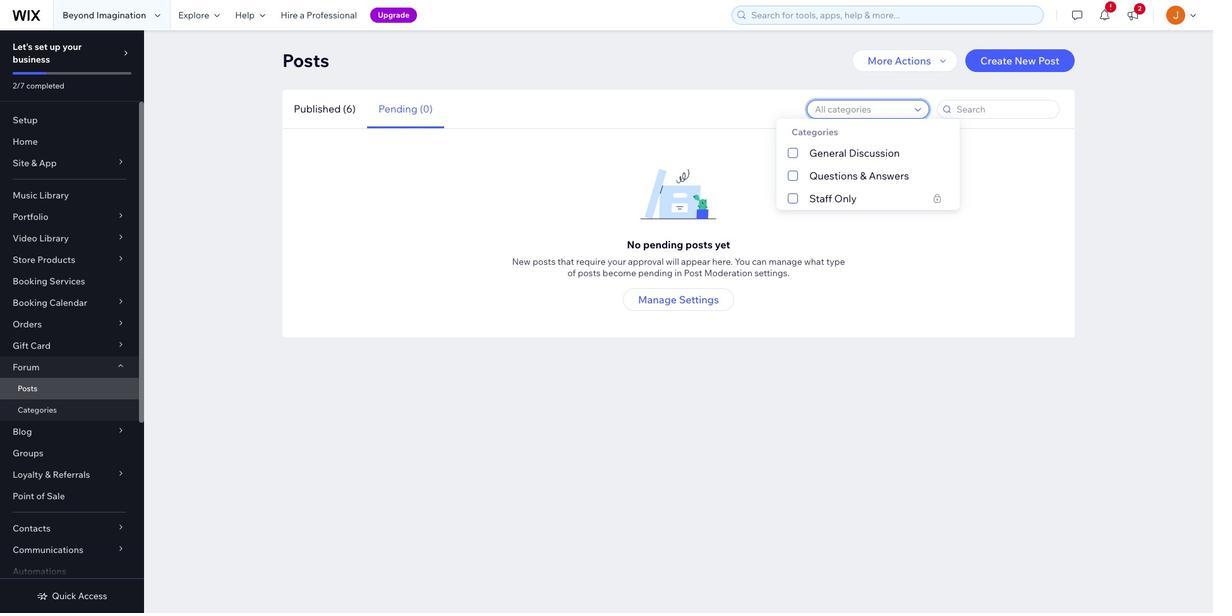 Task type: locate. For each thing, give the bounding box(es) containing it.
0 vertical spatial post
[[1039, 54, 1060, 67]]

posts down a
[[283, 49, 330, 71]]

posts
[[686, 238, 713, 251], [533, 256, 556, 267], [578, 267, 601, 279]]

2 booking from the top
[[13, 297, 48, 309]]

create new post
[[981, 54, 1060, 67]]

0 horizontal spatial of
[[36, 491, 45, 502]]

forum
[[13, 362, 40, 373]]

1 horizontal spatial post
[[1039, 54, 1060, 67]]

1 vertical spatial post
[[684, 267, 703, 279]]

0 vertical spatial new
[[1015, 54, 1037, 67]]

settings.
[[755, 267, 790, 279]]

answers
[[869, 169, 910, 182]]

only
[[835, 192, 857, 205]]

2 horizontal spatial &
[[861, 169, 867, 182]]

posts inside sidebar element
[[18, 384, 37, 393]]

settings
[[679, 293, 719, 306]]

automations link
[[0, 561, 139, 582]]

appear
[[682, 256, 711, 267]]

library inside dropdown button
[[39, 233, 69, 244]]

0 vertical spatial categories
[[792, 126, 839, 138]]

0 vertical spatial your
[[63, 41, 82, 52]]

Search field
[[953, 100, 1056, 118]]

booking down store
[[13, 276, 48, 287]]

hire
[[281, 9, 298, 21]]

referrals
[[53, 469, 90, 480]]

categories up general
[[792, 126, 839, 138]]

point of sale
[[13, 491, 65, 502]]

library up portfolio popup button
[[39, 190, 69, 201]]

post inside no pending posts yet new posts that require your approval will appear here. you can manage what type of posts become pending in post moderation settings.
[[684, 267, 703, 279]]

0 horizontal spatial &
[[31, 157, 37, 169]]

1 vertical spatial posts
[[18, 384, 37, 393]]

groups
[[13, 448, 43, 459]]

tab list containing published (6)
[[283, 90, 444, 128]]

booking up orders
[[13, 297, 48, 309]]

1 vertical spatial new
[[512, 256, 531, 267]]

1 horizontal spatial &
[[45, 469, 51, 480]]

gift card button
[[0, 335, 139, 357]]

posts right that
[[578, 267, 601, 279]]

of left sale
[[36, 491, 45, 502]]

posts up the appear
[[686, 238, 713, 251]]

1 horizontal spatial new
[[1015, 54, 1037, 67]]

point
[[13, 491, 34, 502]]

1 horizontal spatial posts
[[578, 267, 601, 279]]

more actions
[[868, 54, 932, 67]]

library up products
[[39, 233, 69, 244]]

contacts button
[[0, 518, 139, 539]]

posts left that
[[533, 256, 556, 267]]

categories inside sidebar element
[[18, 405, 57, 415]]

booking inside booking services link
[[13, 276, 48, 287]]

1 vertical spatial your
[[608, 256, 626, 267]]

sale
[[47, 491, 65, 502]]

list box containing general discussion
[[777, 142, 960, 210]]

new inside button
[[1015, 54, 1037, 67]]

professional
[[307, 9, 357, 21]]

categories
[[792, 126, 839, 138], [18, 405, 57, 415]]

music library
[[13, 190, 69, 201]]

1 vertical spatial &
[[861, 169, 867, 182]]

categories up blog at the bottom of the page
[[18, 405, 57, 415]]

point of sale link
[[0, 486, 139, 507]]

general discussion
[[810, 147, 900, 159]]

pending (0) button
[[367, 90, 444, 128]]

card
[[31, 340, 51, 351]]

quick access
[[52, 590, 107, 602]]

new left that
[[512, 256, 531, 267]]

Search for tools, apps, help & more... field
[[748, 6, 1040, 24]]

products
[[37, 254, 75, 266]]

0 vertical spatial posts
[[283, 49, 330, 71]]

your
[[63, 41, 82, 52], [608, 256, 626, 267]]

1 vertical spatial of
[[36, 491, 45, 502]]

post
[[1039, 54, 1060, 67], [684, 267, 703, 279]]

video library button
[[0, 228, 139, 249]]

& for questions
[[861, 169, 867, 182]]

posts down forum
[[18, 384, 37, 393]]

posts link
[[0, 378, 139, 400]]

1 horizontal spatial categories
[[792, 126, 839, 138]]

booking
[[13, 276, 48, 287], [13, 297, 48, 309]]

Staff Only checkbox
[[777, 187, 960, 210]]

2 library from the top
[[39, 233, 69, 244]]

quick
[[52, 590, 76, 602]]

1 horizontal spatial your
[[608, 256, 626, 267]]

& inside dropdown button
[[45, 469, 51, 480]]

yet
[[715, 238, 731, 251]]

portfolio
[[13, 211, 48, 223]]

0 horizontal spatial categories
[[18, 405, 57, 415]]

portfolio button
[[0, 206, 139, 228]]

post right in
[[684, 267, 703, 279]]

0 vertical spatial pending
[[644, 238, 684, 251]]

list box
[[777, 142, 960, 210]]

All categories field
[[812, 100, 912, 118]]

2/7 completed
[[13, 81, 64, 90]]

access
[[78, 590, 107, 602]]

site & app
[[13, 157, 57, 169]]

gift card
[[13, 340, 51, 351]]

calendar
[[49, 297, 87, 309]]

discussion
[[849, 147, 900, 159]]

actions
[[895, 54, 932, 67]]

pending up will
[[644, 238, 684, 251]]

set
[[35, 41, 48, 52]]

booking for booking calendar
[[13, 297, 48, 309]]

& up staff only option
[[861, 169, 867, 182]]

blog button
[[0, 421, 139, 443]]

booking inside booking calendar "dropdown button"
[[13, 297, 48, 309]]

general
[[810, 147, 847, 159]]

post inside button
[[1039, 54, 1060, 67]]

1 vertical spatial booking
[[13, 297, 48, 309]]

& right loyalty
[[45, 469, 51, 480]]

loyalty & referrals
[[13, 469, 90, 480]]

of left require
[[568, 267, 576, 279]]

staff only
[[810, 192, 857, 205]]

2 vertical spatial &
[[45, 469, 51, 480]]

more
[[868, 54, 893, 67]]

your right require
[[608, 256, 626, 267]]

site & app button
[[0, 152, 139, 174]]

library inside "link"
[[39, 190, 69, 201]]

0 horizontal spatial your
[[63, 41, 82, 52]]

tab list
[[283, 90, 444, 128]]

here.
[[713, 256, 733, 267]]

0 horizontal spatial new
[[512, 256, 531, 267]]

& right site
[[31, 157, 37, 169]]

1 vertical spatial categories
[[18, 405, 57, 415]]

& inside popup button
[[31, 157, 37, 169]]

1 booking from the top
[[13, 276, 48, 287]]

your right up
[[63, 41, 82, 52]]

groups link
[[0, 443, 139, 464]]

blog
[[13, 426, 32, 437]]

0 vertical spatial booking
[[13, 276, 48, 287]]

& inside checkbox
[[861, 169, 867, 182]]

0 vertical spatial &
[[31, 157, 37, 169]]

post right create
[[1039, 54, 1060, 67]]

1 vertical spatial library
[[39, 233, 69, 244]]

1 library from the top
[[39, 190, 69, 201]]

1 horizontal spatial of
[[568, 267, 576, 279]]

2
[[1139, 4, 1142, 13]]

what
[[805, 256, 825, 267]]

pending left in
[[639, 267, 673, 279]]

pending
[[644, 238, 684, 251], [639, 267, 673, 279]]

help
[[235, 9, 255, 21]]

music
[[13, 190, 37, 201]]

gift
[[13, 340, 29, 351]]

0 horizontal spatial post
[[684, 267, 703, 279]]

require
[[577, 256, 606, 267]]

new right create
[[1015, 54, 1037, 67]]

video library
[[13, 233, 69, 244]]

2 button
[[1120, 0, 1147, 30]]

create new post button
[[966, 49, 1075, 72]]

0 vertical spatial of
[[568, 267, 576, 279]]

published (6) button
[[283, 90, 367, 128]]

1 vertical spatial pending
[[639, 267, 673, 279]]

1 horizontal spatial posts
[[283, 49, 330, 71]]

completed
[[26, 81, 64, 90]]

explore
[[178, 9, 209, 21]]

that
[[558, 256, 575, 267]]

0 vertical spatial library
[[39, 190, 69, 201]]

no pending posts yet new posts that require your approval will appear here. you can manage what type of posts become pending in post moderation settings.
[[512, 238, 846, 279]]

0 horizontal spatial posts
[[18, 384, 37, 393]]

create
[[981, 54, 1013, 67]]



Task type: describe. For each thing, give the bounding box(es) containing it.
your inside no pending posts yet new posts that require your approval will appear here. you can manage what type of posts become pending in post moderation settings.
[[608, 256, 626, 267]]

General Discussion checkbox
[[777, 142, 960, 164]]

booking services link
[[0, 271, 139, 292]]

2/7
[[13, 81, 25, 90]]

store
[[13, 254, 35, 266]]

up
[[50, 41, 61, 52]]

app
[[39, 157, 57, 169]]

booking calendar button
[[0, 292, 139, 314]]

home
[[13, 136, 38, 147]]

your inside let's set up your business
[[63, 41, 82, 52]]

you
[[735, 256, 750, 267]]

upgrade button
[[370, 8, 417, 23]]

loyalty & referrals button
[[0, 464, 139, 486]]

booking calendar
[[13, 297, 87, 309]]

store products
[[13, 254, 75, 266]]

pending (0)
[[379, 102, 433, 115]]

of inside no pending posts yet new posts that require your approval will appear here. you can manage what type of posts become pending in post moderation settings.
[[568, 267, 576, 279]]

upgrade
[[378, 10, 410, 20]]

library for video library
[[39, 233, 69, 244]]

contacts
[[13, 523, 51, 534]]

video
[[13, 233, 37, 244]]

0 horizontal spatial posts
[[533, 256, 556, 267]]

imagination
[[96, 9, 146, 21]]

beyond imagination
[[63, 9, 146, 21]]

beyond
[[63, 9, 94, 21]]

& for site
[[31, 157, 37, 169]]

published
[[294, 102, 341, 115]]

2 horizontal spatial posts
[[686, 238, 713, 251]]

store products button
[[0, 249, 139, 271]]

sidebar element
[[0, 30, 144, 613]]

a
[[300, 9, 305, 21]]

& for loyalty
[[45, 469, 51, 480]]

staff
[[810, 192, 833, 205]]

let's set up your business
[[13, 41, 82, 65]]

(6)
[[343, 102, 356, 115]]

manage settings button
[[623, 288, 735, 311]]

approval
[[628, 256, 664, 267]]

booking for booking services
[[13, 276, 48, 287]]

will
[[666, 256, 680, 267]]

in
[[675, 267, 682, 279]]

Questions & Answers checkbox
[[777, 164, 960, 187]]

categories link
[[0, 400, 139, 421]]

home link
[[0, 131, 139, 152]]

become
[[603, 267, 637, 279]]

can
[[752, 256, 767, 267]]

automations
[[13, 566, 66, 577]]

new inside no pending posts yet new posts that require your approval will appear here. you can manage what type of posts become pending in post moderation settings.
[[512, 256, 531, 267]]

orders
[[13, 319, 42, 330]]

type
[[827, 256, 846, 267]]

library for music library
[[39, 190, 69, 201]]

more actions button
[[853, 49, 958, 72]]

loyalty
[[13, 469, 43, 480]]

of inside 'link'
[[36, 491, 45, 502]]

setup link
[[0, 109, 139, 131]]

manage
[[769, 256, 803, 267]]

hire a professional
[[281, 9, 357, 21]]

site
[[13, 157, 29, 169]]

communications
[[13, 544, 83, 556]]

no
[[627, 238, 641, 251]]

questions & answers
[[810, 169, 910, 182]]

services
[[49, 276, 85, 287]]

business
[[13, 54, 50, 65]]

forum button
[[0, 357, 139, 378]]

manage
[[638, 293, 677, 306]]

published (6)
[[294, 102, 356, 115]]

music library link
[[0, 185, 139, 206]]

hire a professional link
[[273, 0, 365, 30]]

pending
[[379, 102, 418, 115]]

(0)
[[420, 102, 433, 115]]

moderation
[[705, 267, 753, 279]]



Task type: vqa. For each thing, say whether or not it's contained in the screenshot.
Settings
yes



